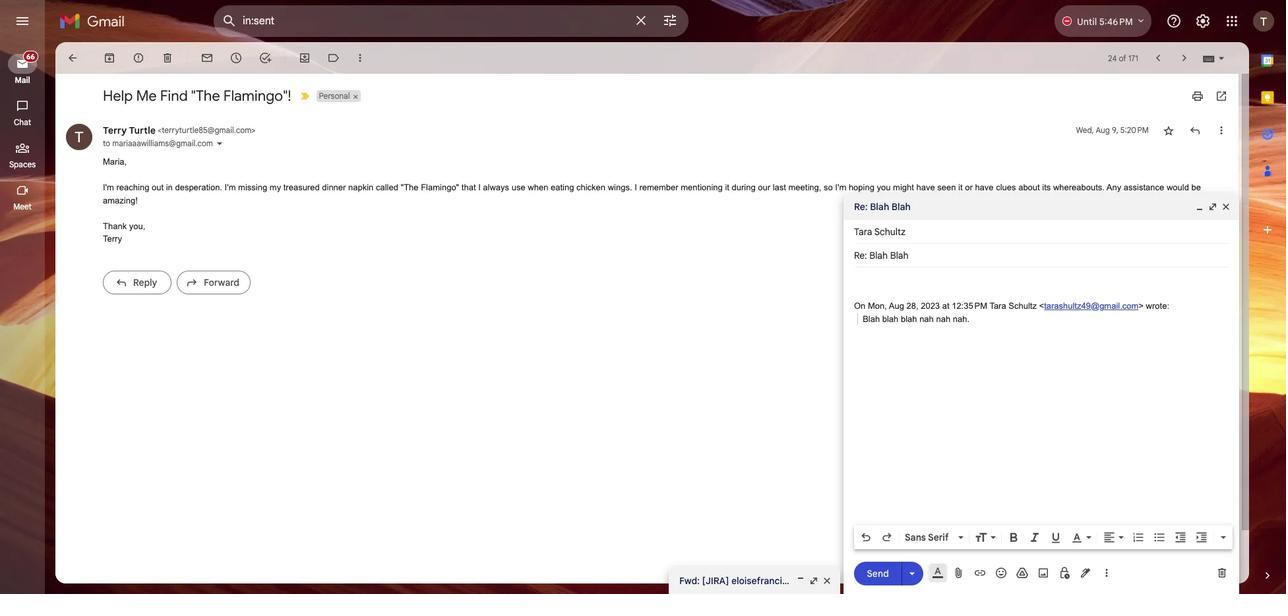 Task type: describe. For each thing, give the bounding box(es) containing it.
would
[[1167, 183, 1189, 193]]

thank you, terry
[[103, 221, 145, 244]]

24
[[1108, 53, 1117, 63]]

called
[[376, 183, 398, 193]]

indent more ‪(⌘])‬ image
[[1195, 532, 1208, 545]]

older image
[[1178, 51, 1191, 65]]

support image
[[1166, 13, 1182, 29]]

at
[[942, 301, 950, 311]]

chat heading
[[0, 117, 45, 128]]

2 i from the left
[[635, 183, 637, 193]]

sans serif
[[905, 532, 949, 544]]

fwd:
[[679, 576, 700, 588]]

fwd: [jira] eloisefrancis23 assigned gtms-16 to you
[[679, 576, 909, 588]]

[jira]
[[702, 576, 729, 588]]

1 nah from the left
[[920, 314, 934, 324]]

2 blah from the left
[[901, 314, 917, 324]]

9,
[[1112, 125, 1119, 135]]

send
[[867, 568, 889, 580]]

gtms-
[[841, 576, 871, 588]]

select input tool image
[[1218, 53, 1226, 63]]

chat
[[14, 117, 31, 127]]

on mon, aug 28, 2023 at 12:35 pm tara schultz <
[[854, 301, 1044, 311]]

missing
[[238, 183, 267, 193]]

wed, aug 9, 5:20 pm
[[1076, 125, 1149, 135]]

terryturtle85@gmail.com
[[162, 125, 251, 135]]

my
[[270, 183, 281, 193]]

mariaaawilliams@gmail.com
[[112, 139, 213, 148]]

bulleted list ‪(⌘⇧8)‬ image
[[1153, 532, 1166, 545]]

eating
[[551, 183, 574, 193]]

2 have from the left
[[975, 183, 994, 193]]

show details image
[[216, 140, 224, 148]]

remember
[[639, 183, 679, 193]]

help me find "the flamingo"!
[[103, 87, 291, 105]]

spaces
[[9, 160, 36, 170]]

you inside i'm reaching out in desperation. i'm missing my treasured dinner napkin called "the flamingo" that i always use when eating chicken wings. i remember mentioning it during our last meeting, so i'm hoping you might have seen it or have clues about its whereabouts. any assistance would be amazing!
[[877, 183, 891, 193]]

aug inside wed, aug 9, 5:20 pm cell
[[1096, 125, 1110, 135]]

0 horizontal spatial "the
[[191, 87, 220, 105]]

use
[[512, 183, 526, 193]]

out
[[152, 183, 164, 193]]

1 vertical spatial pop out image
[[809, 577, 819, 587]]

on
[[854, 301, 866, 311]]

aug inside the message body text field
[[889, 301, 904, 311]]

insert link ‪(⌘k)‬ image
[[974, 567, 987, 580]]

1 it from the left
[[725, 183, 730, 193]]

archive image
[[103, 51, 116, 65]]

in
[[166, 183, 173, 193]]

numbered list ‪(⌘⇧7)‬ image
[[1132, 532, 1145, 545]]

2 i'm from the left
[[225, 183, 236, 193]]

sans serif option
[[902, 532, 956, 545]]

forward link
[[177, 271, 251, 295]]

sans
[[905, 532, 926, 544]]

insert files using drive image
[[1016, 567, 1029, 580]]

2 it from the left
[[959, 183, 963, 193]]

snooze image
[[230, 51, 243, 65]]

napkin
[[348, 183, 374, 193]]

0 vertical spatial to
[[103, 139, 110, 148]]

mark as unread image
[[201, 51, 214, 65]]

blah
[[863, 314, 880, 324]]

171
[[1129, 53, 1139, 63]]

maria,
[[103, 157, 127, 167]]

more formatting options image
[[1217, 532, 1230, 545]]

wed, aug 9, 5:20 pm cell
[[1076, 124, 1149, 137]]

i'm reaching out in desperation. i'm missing my treasured dinner napkin called "the flamingo" that i always use when eating chicken wings. i remember mentioning it during our last meeting, so i'm hoping you might have seen it or have clues about its whereabouts. any assistance would be amazing!
[[103, 183, 1201, 205]]

last
[[773, 183, 786, 193]]

seen
[[938, 183, 956, 193]]

2023
[[921, 301, 940, 311]]

desperation.
[[175, 183, 222, 193]]

wrote:
[[1146, 301, 1170, 311]]

mon,
[[868, 301, 887, 311]]

to mariaaawilliams@gmail.com
[[103, 139, 213, 148]]

redo ‪(⌘y)‬ image
[[881, 532, 894, 545]]

help
[[103, 87, 133, 105]]

report spam image
[[132, 51, 145, 65]]

thank
[[103, 221, 127, 231]]

meet heading
[[0, 202, 45, 212]]

tara
[[990, 301, 1006, 311]]

66 link
[[8, 51, 38, 74]]

meeting,
[[789, 183, 822, 193]]

reply
[[133, 277, 157, 289]]

of
[[1119, 53, 1127, 63]]

main menu image
[[15, 13, 30, 29]]

flamingo"
[[421, 183, 459, 193]]

during
[[732, 183, 756, 193]]

toggle confidential mode image
[[1058, 567, 1071, 580]]

flamingo"!
[[223, 87, 291, 105]]

insert emoji ‪(⌘⇧2)‬ image
[[995, 567, 1008, 580]]

add to tasks image
[[259, 51, 272, 65]]

5:20 pm
[[1121, 125, 1149, 135]]

clear search image
[[628, 7, 654, 34]]

Subject field
[[854, 249, 1229, 263]]

1 have from the left
[[917, 183, 935, 193]]

advanced search options image
[[657, 7, 683, 34]]

more options image
[[1103, 567, 1111, 580]]

12:35 pm
[[952, 301, 987, 311]]

nah.
[[953, 314, 970, 324]]

personal
[[319, 91, 350, 101]]

16
[[871, 576, 880, 588]]

bold ‪(⌘b)‬ image
[[1007, 532, 1020, 545]]

24 of 171
[[1108, 53, 1139, 63]]

66
[[26, 52, 35, 61]]

our
[[758, 183, 771, 193]]

or
[[965, 183, 973, 193]]

send button
[[854, 562, 902, 586]]



Task type: locate. For each thing, give the bounding box(es) containing it.
assigned
[[800, 576, 838, 588]]

mentioning
[[681, 183, 723, 193]]

blah down 28,
[[901, 314, 917, 324]]

0 horizontal spatial >
[[251, 125, 256, 135]]

whereabouts.
[[1053, 183, 1105, 193]]

0 horizontal spatial i'm
[[103, 183, 114, 193]]

more image
[[354, 51, 367, 65]]

attach files image
[[952, 567, 966, 580]]

have left the seen
[[917, 183, 935, 193]]

> inside the message body text field
[[1139, 301, 1144, 311]]

1 horizontal spatial it
[[959, 183, 963, 193]]

terry turtle < terryturtle85@gmail.com >
[[103, 125, 256, 137]]

1 i'm from the left
[[103, 183, 114, 193]]

1 horizontal spatial you
[[893, 576, 909, 588]]

nah
[[920, 314, 934, 324], [936, 314, 951, 324]]

close image
[[1221, 202, 1232, 212], [822, 577, 832, 587]]

tab list
[[1249, 42, 1286, 547]]

1 vertical spatial to
[[882, 576, 891, 588]]

0 horizontal spatial to
[[103, 139, 110, 148]]

gmail image
[[59, 8, 131, 34]]

back to sent mail image
[[66, 51, 79, 65]]

pop out image
[[1208, 202, 1218, 212], [809, 577, 819, 587]]

>
[[251, 125, 256, 135], [1139, 301, 1144, 311]]

you right send
[[893, 576, 909, 588]]

any
[[1107, 183, 1122, 193]]

underline ‪(⌘u)‬ image
[[1049, 532, 1063, 546]]

1 blah from the left
[[882, 314, 899, 324]]

0 vertical spatial <
[[158, 125, 162, 135]]

nah down at
[[936, 314, 951, 324]]

1 horizontal spatial i'm
[[225, 183, 236, 193]]

0 vertical spatial pop out image
[[1208, 202, 1218, 212]]

blah down mon,
[[882, 314, 899, 324]]

delete image
[[161, 51, 174, 65]]

minimize image
[[796, 577, 806, 587]]

aug left 28,
[[889, 301, 904, 311]]

1 horizontal spatial blah
[[901, 314, 917, 324]]

0 horizontal spatial nah
[[920, 314, 934, 324]]

"the right called
[[401, 183, 419, 193]]

you left 'might'
[[877, 183, 891, 193]]

formatting options toolbar
[[854, 526, 1233, 550]]

i'm up amazing!
[[103, 183, 114, 193]]

might
[[893, 183, 914, 193]]

be
[[1192, 183, 1201, 193]]

terry down thank
[[103, 234, 122, 244]]

> wrote:
[[1139, 301, 1170, 311]]

about
[[1019, 183, 1040, 193]]

< up to mariaaawilliams@gmail.com
[[158, 125, 162, 135]]

move to inbox image
[[298, 51, 311, 65]]

it
[[725, 183, 730, 193], [959, 183, 963, 193]]

it left or
[[959, 183, 963, 193]]

"the right the find in the left of the page
[[191, 87, 220, 105]]

1 vertical spatial >
[[1139, 301, 1144, 311]]

navigation
[[0, 42, 46, 595]]

3 i'm from the left
[[835, 183, 846, 193]]

i'm right so
[[835, 183, 846, 193]]

indent less ‪(⌘[)‬ image
[[1174, 532, 1187, 545]]

aug
[[1096, 125, 1110, 135], [889, 301, 904, 311]]

undo ‪(⌘z)‬ image
[[859, 532, 873, 545]]

1 terry from the top
[[103, 125, 127, 137]]

that
[[462, 183, 476, 193]]

< inside the message body text field
[[1039, 301, 1044, 311]]

1 i from the left
[[478, 183, 481, 193]]

you
[[877, 183, 891, 193], [893, 576, 909, 588]]

labels image
[[327, 51, 340, 65]]

1 vertical spatial aug
[[889, 301, 904, 311]]

1 horizontal spatial aug
[[1096, 125, 1110, 135]]

1 horizontal spatial i
[[635, 183, 637, 193]]

0 vertical spatial terry
[[103, 125, 127, 137]]

terry left turtle
[[103, 125, 127, 137]]

0 horizontal spatial pop out image
[[809, 577, 819, 587]]

blah
[[882, 314, 899, 324], [901, 314, 917, 324]]

italic ‪(⌘i)‬ image
[[1028, 532, 1042, 545]]

1 vertical spatial terry
[[103, 234, 122, 244]]

1 vertical spatial "the
[[401, 183, 419, 193]]

navigation containing mail
[[0, 42, 46, 595]]

mail
[[15, 75, 30, 85]]

settings image
[[1195, 13, 1211, 29]]

0 horizontal spatial close image
[[822, 577, 832, 587]]

always
[[483, 183, 509, 193]]

i'm left missing
[[225, 183, 236, 193]]

nah down 2023
[[920, 314, 934, 324]]

hoping
[[849, 183, 875, 193]]

1 vertical spatial close image
[[822, 577, 832, 587]]

"the
[[191, 87, 220, 105], [401, 183, 419, 193]]

so
[[824, 183, 833, 193]]

28,
[[907, 301, 919, 311]]

blah blah blah nah nah nah.
[[863, 314, 970, 324]]

newer image
[[1152, 51, 1165, 65]]

it left during
[[725, 183, 730, 193]]

i
[[478, 183, 481, 193], [635, 183, 637, 193]]

reaching
[[116, 183, 149, 193]]

insert photo image
[[1037, 567, 1050, 580]]

0 vertical spatial you
[[877, 183, 891, 193]]

0 vertical spatial aug
[[1096, 125, 1110, 135]]

to up maria,
[[103, 139, 110, 148]]

Not starred checkbox
[[1162, 124, 1175, 137]]

when
[[528, 183, 548, 193]]

1 horizontal spatial >
[[1139, 301, 1144, 311]]

search in mail image
[[218, 9, 241, 33]]

> down flamingo"!
[[251, 125, 256, 135]]

1 horizontal spatial <
[[1039, 301, 1044, 311]]

meet
[[13, 202, 32, 212]]

schultz
[[1009, 301, 1037, 311]]

< right schultz
[[1039, 301, 1044, 311]]

aug left 9,
[[1096, 125, 1110, 135]]

1 vertical spatial <
[[1039, 301, 1044, 311]]

spaces heading
[[0, 160, 45, 170]]

mail heading
[[0, 75, 45, 86]]

> inside terry turtle < terryturtle85@gmail.com >
[[251, 125, 256, 135]]

serif
[[928, 532, 949, 544]]

2 horizontal spatial i'm
[[835, 183, 846, 193]]

1 horizontal spatial pop out image
[[1208, 202, 1218, 212]]

Search in mail text field
[[243, 15, 625, 28]]

0 horizontal spatial have
[[917, 183, 935, 193]]

amazing!
[[103, 196, 138, 205]]

find
[[160, 87, 188, 105]]

"the inside i'm reaching out in desperation. i'm missing my treasured dinner napkin called "the flamingo" that i always use when eating chicken wings. i remember mentioning it during our last meeting, so i'm hoping you might have seen it or have clues about its whereabouts. any assistance would be amazing!
[[401, 183, 419, 193]]

wings.
[[608, 183, 632, 193]]

Message Body text field
[[854, 274, 1229, 522]]

1 horizontal spatial to
[[882, 576, 891, 588]]

treasured
[[283, 183, 320, 193]]

turtle
[[129, 125, 156, 137]]

0 vertical spatial "the
[[191, 87, 220, 105]]

have right or
[[975, 183, 994, 193]]

personal button
[[316, 90, 351, 102]]

you,
[[129, 221, 145, 231]]

0 horizontal spatial it
[[725, 183, 730, 193]]

eloisefrancis23
[[732, 576, 797, 588]]

terry inside thank you, terry
[[103, 234, 122, 244]]

0 horizontal spatial you
[[877, 183, 891, 193]]

assistance
[[1124, 183, 1164, 193]]

1 horizontal spatial have
[[975, 183, 994, 193]]

Search in mail search field
[[214, 5, 689, 37]]

2 terry from the top
[[103, 234, 122, 244]]

dialog
[[844, 194, 1239, 595]]

discard draft ‪(⌘⇧d)‬ image
[[1216, 567, 1229, 580]]

dialog containing sans serif
[[844, 194, 1239, 595]]

reply link
[[103, 271, 172, 295]]

0 horizontal spatial aug
[[889, 301, 904, 311]]

< inside terry turtle < terryturtle85@gmail.com >
[[158, 125, 162, 135]]

chicken
[[577, 183, 606, 193]]

me
[[136, 87, 157, 105]]

1 horizontal spatial close image
[[1221, 202, 1232, 212]]

0 vertical spatial >
[[251, 125, 256, 135]]

0 horizontal spatial <
[[158, 125, 162, 135]]

insert signature image
[[1079, 567, 1092, 580]]

terry turtle cell
[[103, 125, 256, 137]]

i right the 'that'
[[478, 183, 481, 193]]

i right wings.
[[635, 183, 637, 193]]

> left wrote:
[[1139, 301, 1144, 311]]

<
[[158, 125, 162, 135], [1039, 301, 1044, 311]]

have
[[917, 183, 935, 193], [975, 183, 994, 193]]

1 horizontal spatial nah
[[936, 314, 951, 324]]

to right 16
[[882, 576, 891, 588]]

1 vertical spatial you
[[893, 576, 909, 588]]

terry
[[103, 125, 127, 137], [103, 234, 122, 244]]

0 horizontal spatial i
[[478, 183, 481, 193]]

forward
[[204, 277, 239, 289]]

clues
[[996, 183, 1016, 193]]

wed,
[[1076, 125, 1094, 135]]

0 vertical spatial close image
[[1221, 202, 1232, 212]]

2 nah from the left
[[936, 314, 951, 324]]

0 horizontal spatial blah
[[882, 314, 899, 324]]

1 horizontal spatial "the
[[401, 183, 419, 193]]

more send options image
[[906, 568, 919, 581]]

dinner
[[322, 183, 346, 193]]

its
[[1042, 183, 1051, 193]]



Task type: vqa. For each thing, say whether or not it's contained in the screenshot.
Hey Tara,
no



